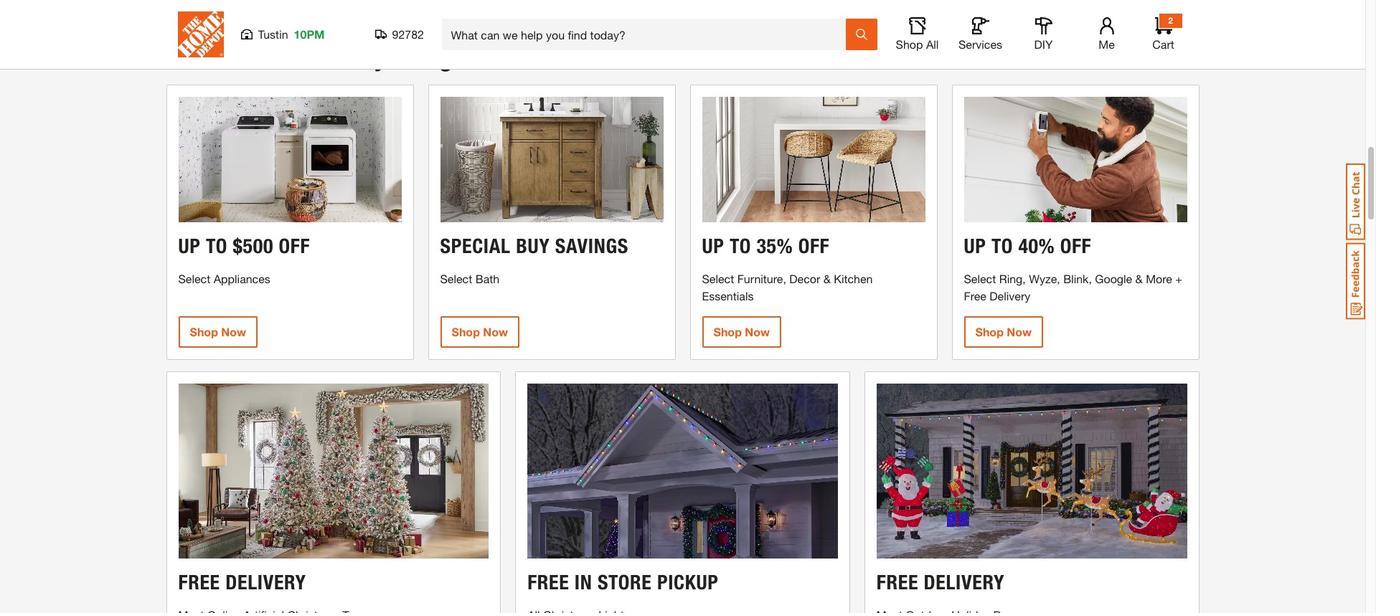Task type: vqa. For each thing, say whether or not it's contained in the screenshot.


Task type: describe. For each thing, give the bounding box(es) containing it.
a
[[207, 46, 219, 72]]

store
[[598, 570, 652, 595]]

now for $500
[[221, 325, 246, 339]]

select furniture, decor & kitchen essentials
[[702, 272, 873, 303]]

on
[[277, 46, 303, 72]]

live chat image
[[1347, 164, 1366, 240]]

up to 40% off
[[964, 234, 1092, 259]]

tustin
[[258, 27, 288, 41]]

all
[[927, 37, 939, 51]]

shop now link for special buy savings
[[440, 317, 520, 348]]

40%
[[1019, 234, 1055, 259]]

special buy savings
[[440, 234, 629, 259]]

shop for special buy savings
[[452, 325, 480, 339]]

select ring, wyze, blink, google & more + free delivery
[[964, 272, 1183, 303]]

off for up to 40% off
[[1061, 234, 1092, 259]]

google
[[1096, 272, 1133, 286]]

92782
[[392, 27, 424, 41]]

services
[[959, 37, 1003, 51]]

now for savings
[[483, 325, 508, 339]]

35%
[[757, 234, 793, 259]]

pickup
[[657, 570, 719, 595]]

wyze,
[[1030, 272, 1061, 286]]

me button
[[1084, 17, 1130, 52]]

free delivery for second image for free delivery from the right
[[178, 570, 306, 595]]

furniture,
[[738, 272, 787, 286]]

select for special buy savings
[[440, 272, 473, 286]]

select for up to 35% off
[[702, 272, 735, 286]]

diy
[[1035, 37, 1053, 51]]

free in store pickup
[[528, 570, 719, 595]]

shop now for up to $500 off
[[190, 325, 246, 339]]

free for second image for free delivery from the right
[[178, 570, 220, 595]]

image for free in store pickup image
[[528, 384, 838, 559]]

doing
[[392, 46, 453, 72]]

off for up to $500 off
[[279, 234, 310, 259]]

shop now link for up to $500 off
[[178, 317, 258, 348]]

to for $500
[[206, 234, 228, 259]]

more
[[1147, 272, 1173, 286]]

put
[[166, 46, 201, 72]]

ring,
[[1000, 272, 1026, 286]]

image for up to 40% off image
[[964, 97, 1188, 223]]

special
[[440, 234, 511, 259]]

savings
[[556, 234, 629, 259]]

cart
[[1153, 37, 1175, 51]]

services button
[[958, 17, 1004, 52]]

2
[[1169, 15, 1174, 26]]

put a bow on holiday doing
[[166, 46, 453, 72]]

feedback link image
[[1347, 243, 1366, 320]]

up to 35% off
[[702, 234, 830, 259]]

off for up to 35% off
[[799, 234, 830, 259]]

image for special buy savings image
[[440, 97, 664, 223]]

to for 40%
[[992, 234, 1014, 259]]

kitchen
[[834, 272, 873, 286]]

What can we help you find today? search field
[[451, 19, 845, 50]]

free for second image for free delivery
[[877, 570, 919, 595]]



Task type: locate. For each thing, give the bounding box(es) containing it.
buy
[[516, 234, 550, 259]]

now for 35%
[[745, 325, 770, 339]]

1 horizontal spatial free
[[528, 570, 570, 595]]

0 horizontal spatial delivery
[[226, 570, 306, 595]]

blink,
[[1064, 272, 1092, 286]]

shop down select appliances
[[190, 325, 218, 339]]

shop left all
[[896, 37, 924, 51]]

shop now for special buy savings
[[452, 325, 508, 339]]

2 horizontal spatial free
[[877, 570, 919, 595]]

delivery for second image for free delivery from the right
[[226, 570, 306, 595]]

now down delivery
[[1007, 325, 1032, 339]]

appliances
[[214, 272, 270, 286]]

0 horizontal spatial to
[[206, 234, 228, 259]]

92782 button
[[375, 27, 425, 42]]

2 horizontal spatial up
[[964, 234, 987, 259]]

shop for up to 35% off
[[714, 325, 742, 339]]

3 now from the left
[[745, 325, 770, 339]]

up for up to 40% off
[[964, 234, 987, 259]]

in
[[575, 570, 593, 595]]

shop for up to $500 off
[[190, 325, 218, 339]]

shop now link
[[178, 317, 258, 348], [440, 317, 520, 348], [702, 317, 782, 348], [964, 317, 1044, 348]]

now
[[221, 325, 246, 339], [483, 325, 508, 339], [745, 325, 770, 339], [1007, 325, 1032, 339]]

2 horizontal spatial to
[[992, 234, 1014, 259]]

shop inside button
[[896, 37, 924, 51]]

shop now link for up to 35% off
[[702, 317, 782, 348]]

to for 35%
[[730, 234, 752, 259]]

1 off from the left
[[279, 234, 310, 259]]

0 horizontal spatial image for free delivery image
[[178, 384, 489, 559]]

up for up to $500 off
[[178, 234, 201, 259]]

2 free from the left
[[528, 570, 570, 595]]

& right decor
[[824, 272, 831, 286]]

image for free delivery image
[[178, 384, 489, 559], [877, 384, 1188, 559]]

3 free from the left
[[877, 570, 919, 595]]

shop down essentials
[[714, 325, 742, 339]]

2 shop now link from the left
[[440, 317, 520, 348]]

select bath
[[440, 272, 500, 286]]

now down bath
[[483, 325, 508, 339]]

to
[[206, 234, 228, 259], [730, 234, 752, 259], [992, 234, 1014, 259]]

delivery
[[990, 289, 1031, 303]]

1 free from the left
[[178, 570, 220, 595]]

essentials
[[702, 289, 754, 303]]

select inside the select ring, wyze, blink, google & more + free delivery
[[964, 272, 997, 286]]

free
[[964, 289, 987, 303]]

2 select from the left
[[440, 272, 473, 286]]

cart 2
[[1153, 15, 1175, 51]]

1 & from the left
[[824, 272, 831, 286]]

select appliances
[[178, 272, 270, 286]]

& inside the select ring, wyze, blink, google & more + free delivery
[[1136, 272, 1143, 286]]

to up ring, at the top right of the page
[[992, 234, 1014, 259]]

1 up from the left
[[178, 234, 201, 259]]

2 & from the left
[[1136, 272, 1143, 286]]

off right $500
[[279, 234, 310, 259]]

select left bath
[[440, 272, 473, 286]]

4 shop now from the left
[[976, 325, 1032, 339]]

free delivery
[[178, 570, 306, 595], [877, 570, 1005, 595]]

the home depot logo image
[[178, 11, 224, 57]]

0 horizontal spatial free delivery
[[178, 570, 306, 595]]

decor
[[790, 272, 821, 286]]

4 select from the left
[[964, 272, 997, 286]]

1 image for free delivery image from the left
[[178, 384, 489, 559]]

now for 40%
[[1007, 325, 1032, 339]]

bow
[[225, 46, 271, 72]]

shop now link down bath
[[440, 317, 520, 348]]

2 free delivery from the left
[[877, 570, 1005, 595]]

0 horizontal spatial free
[[178, 570, 220, 595]]

1 select from the left
[[178, 272, 211, 286]]

1 delivery from the left
[[226, 570, 306, 595]]

select up essentials
[[702, 272, 735, 286]]

0 horizontal spatial up
[[178, 234, 201, 259]]

2 up from the left
[[702, 234, 725, 259]]

select up free
[[964, 272, 997, 286]]

2 image for free delivery image from the left
[[877, 384, 1188, 559]]

select for up to $500 off
[[178, 272, 211, 286]]

up to $500 off
[[178, 234, 310, 259]]

1 horizontal spatial delivery
[[924, 570, 1005, 595]]

bath
[[476, 272, 500, 286]]

2 now from the left
[[483, 325, 508, 339]]

diy button
[[1021, 17, 1067, 52]]

2 horizontal spatial off
[[1061, 234, 1092, 259]]

3 off from the left
[[1061, 234, 1092, 259]]

free for image for free in store pickup
[[528, 570, 570, 595]]

shop now
[[190, 325, 246, 339], [452, 325, 508, 339], [714, 325, 770, 339], [976, 325, 1032, 339]]

& left more
[[1136, 272, 1143, 286]]

2 shop now from the left
[[452, 325, 508, 339]]

off
[[279, 234, 310, 259], [799, 234, 830, 259], [1061, 234, 1092, 259]]

3 shop now link from the left
[[702, 317, 782, 348]]

3 shop now from the left
[[714, 325, 770, 339]]

holiday
[[309, 46, 386, 72]]

select
[[178, 272, 211, 286], [440, 272, 473, 286], [702, 272, 735, 286], [964, 272, 997, 286]]

off up decor
[[799, 234, 830, 259]]

free
[[178, 570, 220, 595], [528, 570, 570, 595], [877, 570, 919, 595]]

shop now link down delivery
[[964, 317, 1044, 348]]

shop now for up to 40% off
[[976, 325, 1032, 339]]

3 to from the left
[[992, 234, 1014, 259]]

3 up from the left
[[964, 234, 987, 259]]

shop now down select appliances
[[190, 325, 246, 339]]

shop
[[896, 37, 924, 51], [190, 325, 218, 339], [452, 325, 480, 339], [714, 325, 742, 339], [976, 325, 1004, 339]]

shop now down delivery
[[976, 325, 1032, 339]]

shop now down bath
[[452, 325, 508, 339]]

up up essentials
[[702, 234, 725, 259]]

2 delivery from the left
[[924, 570, 1005, 595]]

& inside select furniture, decor & kitchen essentials
[[824, 272, 831, 286]]

image for up to $500 off image
[[178, 97, 402, 223]]

free delivery for second image for free delivery
[[877, 570, 1005, 595]]

up
[[178, 234, 201, 259], [702, 234, 725, 259], [964, 234, 987, 259]]

0 horizontal spatial off
[[279, 234, 310, 259]]

&
[[824, 272, 831, 286], [1136, 272, 1143, 286]]

1 horizontal spatial free delivery
[[877, 570, 1005, 595]]

select for up to 40% off
[[964, 272, 997, 286]]

delivery for second image for free delivery
[[924, 570, 1005, 595]]

1 shop now from the left
[[190, 325, 246, 339]]

now down appliances
[[221, 325, 246, 339]]

+
[[1176, 272, 1183, 286]]

off up blink,
[[1061, 234, 1092, 259]]

4 now from the left
[[1007, 325, 1032, 339]]

up up select appliances
[[178, 234, 201, 259]]

shop now link down select appliances
[[178, 317, 258, 348]]

me
[[1099, 37, 1115, 51]]

2 to from the left
[[730, 234, 752, 259]]

to left the 35% on the right top
[[730, 234, 752, 259]]

delivery
[[226, 570, 306, 595], [924, 570, 1005, 595]]

select inside select furniture, decor & kitchen essentials
[[702, 272, 735, 286]]

$500
[[233, 234, 274, 259]]

up up free
[[964, 234, 987, 259]]

1 free delivery from the left
[[178, 570, 306, 595]]

1 horizontal spatial up
[[702, 234, 725, 259]]

1 now from the left
[[221, 325, 246, 339]]

1 horizontal spatial to
[[730, 234, 752, 259]]

3 select from the left
[[702, 272, 735, 286]]

tustin 10pm
[[258, 27, 325, 41]]

shop now for up to 35% off
[[714, 325, 770, 339]]

1 to from the left
[[206, 234, 228, 259]]

shop down 'select bath'
[[452, 325, 480, 339]]

shop down free
[[976, 325, 1004, 339]]

shop all button
[[895, 17, 941, 52]]

4 shop now link from the left
[[964, 317, 1044, 348]]

shop now link for up to 40% off
[[964, 317, 1044, 348]]

10pm
[[294, 27, 325, 41]]

1 horizontal spatial off
[[799, 234, 830, 259]]

1 horizontal spatial &
[[1136, 272, 1143, 286]]

image for up to 35% off image
[[702, 97, 926, 223]]

shop all
[[896, 37, 939, 51]]

1 shop now link from the left
[[178, 317, 258, 348]]

up for up to 35% off
[[702, 234, 725, 259]]

now down essentials
[[745, 325, 770, 339]]

shop now link down essentials
[[702, 317, 782, 348]]

0 horizontal spatial &
[[824, 272, 831, 286]]

select left appliances
[[178, 272, 211, 286]]

1 horizontal spatial image for free delivery image
[[877, 384, 1188, 559]]

to up select appliances
[[206, 234, 228, 259]]

shop for up to 40% off
[[976, 325, 1004, 339]]

2 off from the left
[[799, 234, 830, 259]]

shop now down essentials
[[714, 325, 770, 339]]



